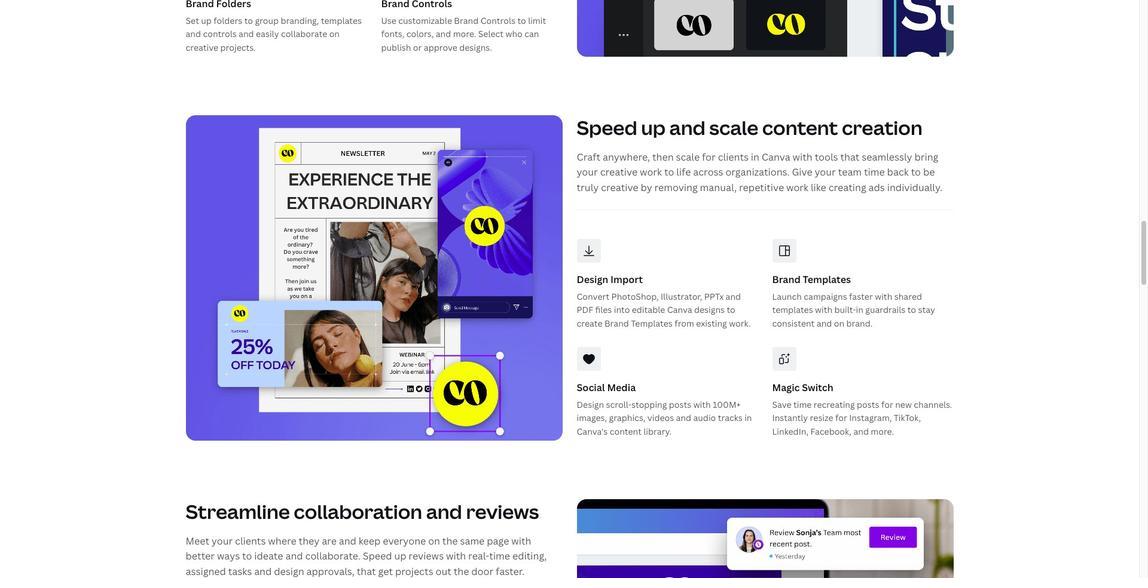 Task type: describe. For each thing, give the bounding box(es) containing it.
social media design scroll-stopping posts with 100m+ images, graphics, videos and audio tracks in canva's content library.
[[577, 382, 752, 437]]

tasks
[[228, 566, 252, 579]]

by
[[641, 181, 652, 194]]

media
[[607, 382, 636, 395]]

channels.
[[914, 399, 952, 411]]

pdf
[[577, 305, 593, 316]]

seamlessly
[[862, 150, 912, 164]]

audio
[[693, 413, 716, 424]]

consistent
[[772, 318, 815, 329]]

2 horizontal spatial your
[[815, 166, 836, 179]]

shared
[[894, 291, 922, 303]]

get
[[378, 566, 393, 579]]

controls
[[481, 15, 516, 26]]

files
[[595, 305, 612, 316]]

more. inside use customizable brand controls to limit fonts, colors, and more. select who can publish or approve designs.
[[453, 28, 476, 40]]

time inside craft anywhere, then scale for clients in canva with tools that seamlessly bring your creative work to life across organizations. give your team time back to be truly creative by removing manual, repetitive work like creating ads individually.
[[864, 166, 885, 179]]

meet your clients where they are and keep everyone on the same page with better ways to ideate and collaborate. speed up reviews with real-time editing, assigned tasks and design approvals, that get projects out the door faster.
[[186, 535, 547, 579]]

creating
[[829, 181, 866, 194]]

collaborate
[[281, 28, 327, 40]]

1 vertical spatial the
[[454, 566, 469, 579]]

tracks
[[718, 413, 743, 424]]

instagram,
[[849, 413, 892, 424]]

posts for switch
[[857, 399, 879, 411]]

removing
[[655, 181, 698, 194]]

easily
[[256, 28, 279, 40]]

to inside set up folders to group branding, templates and controls and easily collaborate on creative projects.
[[244, 15, 253, 26]]

everyone
[[383, 535, 426, 548]]

creation
[[842, 115, 923, 141]]

streamline collaboration and reviews
[[186, 499, 539, 525]]

back
[[887, 166, 909, 179]]

2 horizontal spatial for
[[881, 399, 893, 411]]

that inside craft anywhere, then scale for clients in canva with tools that seamlessly bring your creative work to life across organizations. give your team time back to be truly creative by removing manual, repetitive work like creating ads individually.
[[840, 150, 860, 164]]

team
[[838, 166, 862, 179]]

select
[[478, 28, 504, 40]]

and up projects.
[[239, 28, 254, 40]]

that inside meet your clients where they are and keep everyone on the same page with better ways to ideate and collaborate. speed up reviews with real-time editing, assigned tasks and design approvals, that get projects out the door faster.
[[357, 566, 376, 579]]

scale for for
[[676, 150, 700, 164]]

assigned
[[186, 566, 226, 579]]

editable
[[632, 305, 665, 316]]

with up editing,
[[511, 535, 531, 548]]

creative inside set up folders to group branding, templates and controls and easily collaborate on creative projects.
[[186, 42, 218, 53]]

editing,
[[512, 550, 547, 563]]

up inside meet your clients where they are and keep everyone on the same page with better ways to ideate and collaborate. speed up reviews with real-time editing, assigned tasks and design approvals, that get projects out the door faster.
[[394, 550, 406, 563]]

craft
[[577, 150, 601, 164]]

facebook,
[[811, 426, 852, 437]]

campaigns
[[804, 291, 847, 303]]

to left the be
[[911, 166, 921, 179]]

they
[[299, 535, 320, 548]]

videos
[[648, 413, 674, 424]]

switch
[[802, 382, 833, 395]]

folders
[[214, 15, 242, 26]]

scroll-
[[606, 399, 632, 411]]

launch
[[772, 291, 802, 303]]

design import convert photoshop, illustrator, pptx and pdf files into editable canva designs to create brand templates from existing work.
[[577, 274, 751, 329]]

up for speed
[[641, 115, 666, 141]]

streamline your workflow and increase productivity- 7 (1) image
[[577, 500, 954, 579]]

posts for media
[[669, 399, 691, 411]]

create
[[577, 318, 603, 329]]

save
[[772, 399, 792, 411]]

individually.
[[887, 181, 943, 194]]

controls
[[203, 28, 237, 40]]

to inside the design import convert photoshop, illustrator, pptx and pdf files into editable canva designs to create brand templates from existing work.
[[727, 305, 735, 316]]

on inside 'brand templates launch campaigns faster with shared templates with built-in guardrails to stay consistent and on brand.'
[[834, 318, 844, 329]]

templates inside 'brand templates launch campaigns faster with shared templates with built-in guardrails to stay consistent and on brand.'
[[772, 305, 813, 316]]

library.
[[644, 426, 672, 437]]

and inside magic switch save time recreating posts for new channels. instantly resize for instagram, tiktok, linkedin, facebook, and more.
[[854, 426, 869, 437]]

better
[[186, 550, 215, 563]]

2 vertical spatial creative
[[601, 181, 638, 194]]

customizable
[[398, 15, 452, 26]]

use
[[381, 15, 396, 26]]

give
[[792, 166, 813, 179]]

organizations.
[[726, 166, 790, 179]]

design
[[274, 566, 304, 579]]

stay
[[918, 305, 935, 316]]

faster.
[[496, 566, 524, 579]]

set up folders to group branding, templates and controls and easily collaborate on creative projects.
[[186, 15, 362, 53]]

pptx
[[704, 291, 724, 303]]

truly
[[577, 181, 599, 194]]

designs.
[[459, 42, 492, 53]]

and inside the design import convert photoshop, illustrator, pptx and pdf files into editable canva designs to create brand templates from existing work.
[[726, 291, 741, 303]]

resize
[[810, 413, 833, 424]]

across
[[693, 166, 723, 179]]

and inside social media design scroll-stopping posts with 100m+ images, graphics, videos and audio tracks in canva's content library.
[[676, 413, 691, 424]]

page
[[487, 535, 509, 548]]

reviews inside meet your clients where they are and keep everyone on the same page with better ways to ideate and collaborate. speed up reviews with real-time editing, assigned tasks and design approvals, that get projects out the door faster.
[[409, 550, 444, 563]]

canva inside craft anywhere, then scale for clients in canva with tools that seamlessly bring your creative work to life across organizations. give your team time back to be truly creative by removing manual, repetitive work like creating ads individually.
[[762, 150, 790, 164]]

canva's
[[577, 426, 608, 437]]

in inside 'brand templates launch campaigns faster with shared templates with built-in guardrails to stay consistent and on brand.'
[[856, 305, 863, 316]]

with up 'guardrails'
[[875, 291, 892, 303]]

collaborate.
[[305, 550, 360, 563]]

to inside 'brand templates launch campaigns faster with shared templates with built-in guardrails to stay consistent and on brand.'
[[908, 305, 916, 316]]

clients inside craft anywhere, then scale for clients in canva with tools that seamlessly bring your creative work to life across organizations. give your team time back to be truly creative by removing manual, repetitive work like creating ads individually.
[[718, 150, 749, 164]]

work.
[[729, 318, 751, 329]]

can
[[525, 28, 539, 40]]

0 vertical spatial speed
[[577, 115, 637, 141]]

like
[[811, 181, 826, 194]]

new
[[895, 399, 912, 411]]

limit
[[528, 15, 546, 26]]

with down campaigns
[[815, 305, 833, 316]]

design inside the design import convert photoshop, illustrator, pptx and pdf files into editable canva designs to create brand templates from existing work.
[[577, 274, 608, 287]]

photoshop,
[[612, 291, 659, 303]]

convert
[[577, 291, 610, 303]]

up for set
[[201, 15, 212, 26]]

with up out
[[446, 550, 466, 563]]

speed inside meet your clients where they are and keep everyone on the same page with better ways to ideate and collaborate. speed up reviews with real-time editing, assigned tasks and design approvals, that get projects out the door faster.
[[363, 550, 392, 563]]

repetitive
[[739, 181, 784, 194]]

to inside use customizable brand controls to limit fonts, colors, and more. select who can publish or approve designs.
[[518, 15, 526, 26]]

magic switch save time recreating posts for new channels. instantly resize for instagram, tiktok, linkedin, facebook, and more.
[[772, 382, 952, 437]]

bring
[[915, 150, 939, 164]]



Task type: locate. For each thing, give the bounding box(es) containing it.
up down everyone
[[394, 550, 406, 563]]

work down "give"
[[786, 181, 809, 194]]

work up by
[[640, 166, 662, 179]]

with inside social media design scroll-stopping posts with 100m+ images, graphics, videos and audio tracks in canva's content library.
[[694, 399, 711, 411]]

brand templates launch campaigns faster with shared templates with built-in guardrails to stay consistent and on brand.
[[772, 274, 935, 329]]

life
[[677, 166, 691, 179]]

and up then
[[670, 115, 706, 141]]

design inside social media design scroll-stopping posts with 100m+ images, graphics, videos and audio tracks in canva's content library.
[[577, 399, 604, 411]]

on down built-
[[834, 318, 844, 329]]

0 horizontal spatial reviews
[[409, 550, 444, 563]]

templates inside set up folders to group branding, templates and controls and easily collaborate on creative projects.
[[321, 15, 362, 26]]

that
[[840, 150, 860, 164], [357, 566, 376, 579]]

brand down the into
[[605, 318, 629, 329]]

use customizable brand controls to limit fonts, colors, and more. select who can publish or approve designs.
[[381, 15, 546, 53]]

1 vertical spatial scale
[[676, 150, 700, 164]]

time up ads
[[864, 166, 885, 179]]

100m+
[[713, 399, 741, 411]]

0 horizontal spatial up
[[201, 15, 212, 26]]

door
[[471, 566, 494, 579]]

1 horizontal spatial work
[[786, 181, 809, 194]]

1 vertical spatial up
[[641, 115, 666, 141]]

posts inside social media design scroll-stopping posts with 100m+ images, graphics, videos and audio tracks in canva's content library.
[[669, 399, 691, 411]]

more.
[[453, 28, 476, 40], [871, 426, 894, 437]]

colors,
[[407, 28, 434, 40]]

and inside use customizable brand controls to limit fonts, colors, and more. select who can publish or approve designs.
[[436, 28, 451, 40]]

and right pptx
[[726, 291, 741, 303]]

posts inside magic switch save time recreating posts for new channels. instantly resize for instagram, tiktok, linkedin, facebook, and more.
[[857, 399, 879, 411]]

in up organizations.
[[751, 150, 759, 164]]

that up team
[[840, 150, 860, 164]]

2 horizontal spatial on
[[834, 318, 844, 329]]

your down tools
[[815, 166, 836, 179]]

same
[[460, 535, 485, 548]]

templates inside 'brand templates launch campaigns faster with shared templates with built-in guardrails to stay consistent and on brand.'
[[803, 274, 851, 287]]

0 horizontal spatial on
[[329, 28, 340, 40]]

templates down editable
[[631, 318, 673, 329]]

1 horizontal spatial content
[[762, 115, 838, 141]]

the
[[442, 535, 458, 548], [454, 566, 469, 579]]

brand inside use customizable brand controls to limit fonts, colors, and more. select who can publish or approve designs.
[[454, 15, 479, 26]]

for left new
[[881, 399, 893, 411]]

linkedin,
[[772, 426, 809, 437]]

content up tools
[[762, 115, 838, 141]]

content inside social media design scroll-stopping posts with 100m+ images, graphics, videos and audio tracks in canva's content library.
[[610, 426, 642, 437]]

1 horizontal spatial reviews
[[466, 499, 539, 525]]

and up approve
[[436, 28, 451, 40]]

0 vertical spatial the
[[442, 535, 458, 548]]

1 horizontal spatial up
[[394, 550, 406, 563]]

0 vertical spatial more.
[[453, 28, 476, 40]]

to down shared
[[908, 305, 916, 316]]

anywhere,
[[603, 150, 650, 164]]

time up instantly
[[794, 399, 812, 411]]

0 horizontal spatial brand
[[454, 15, 479, 26]]

set
[[186, 15, 199, 26]]

guardrails
[[865, 305, 906, 316]]

1 horizontal spatial your
[[577, 166, 598, 179]]

to inside meet your clients where they are and keep everyone on the same page with better ways to ideate and collaborate. speed up reviews with real-time editing, assigned tasks and design approvals, that get projects out the door faster.
[[242, 550, 252, 563]]

scale up 'life'
[[676, 150, 700, 164]]

0 vertical spatial design
[[577, 274, 608, 287]]

clients inside meet your clients where they are and keep everyone on the same page with better ways to ideate and collaborate. speed up reviews with real-time editing, assigned tasks and design approvals, that get projects out the door faster.
[[235, 535, 266, 548]]

with
[[793, 150, 813, 164], [875, 291, 892, 303], [815, 305, 833, 316], [694, 399, 711, 411], [511, 535, 531, 548], [446, 550, 466, 563]]

instantly
[[772, 413, 808, 424]]

1 vertical spatial for
[[881, 399, 893, 411]]

1 design from the top
[[577, 274, 608, 287]]

magic
[[772, 382, 800, 395]]

up up then
[[641, 115, 666, 141]]

1 vertical spatial templates
[[631, 318, 673, 329]]

1 vertical spatial speed
[[363, 550, 392, 563]]

1 horizontal spatial time
[[794, 399, 812, 411]]

in inside social media design scroll-stopping posts with 100m+ images, graphics, videos and audio tracks in canva's content library.
[[745, 413, 752, 424]]

images,
[[577, 413, 607, 424]]

ways
[[217, 550, 240, 563]]

scale for content
[[709, 115, 758, 141]]

brand.
[[846, 318, 873, 329]]

the left same
[[442, 535, 458, 548]]

reviews up projects
[[409, 550, 444, 563]]

2 horizontal spatial brand
[[772, 274, 801, 287]]

up right the 'set'
[[201, 15, 212, 26]]

brand up select
[[454, 15, 479, 26]]

0 vertical spatial work
[[640, 166, 662, 179]]

content
[[762, 115, 838, 141], [610, 426, 642, 437]]

1 vertical spatial canva
[[667, 305, 692, 316]]

clients
[[718, 150, 749, 164], [235, 535, 266, 548]]

your up ways
[[212, 535, 233, 548]]

canva inside the design import convert photoshop, illustrator, pptx and pdf files into editable canva designs to create brand templates from existing work.
[[667, 305, 692, 316]]

and down the 'set'
[[186, 28, 201, 40]]

clients up ideate
[[235, 535, 266, 548]]

0 horizontal spatial clients
[[235, 535, 266, 548]]

import
[[611, 274, 643, 287]]

scale inside craft anywhere, then scale for clients in canva with tools that seamlessly bring your creative work to life across organizations. give your team time back to be truly creative by removing manual, repetitive work like creating ads individually.
[[676, 150, 700, 164]]

clients up organizations.
[[718, 150, 749, 164]]

tiktok,
[[894, 413, 921, 424]]

and right "are"
[[339, 535, 356, 548]]

1 vertical spatial in
[[856, 305, 863, 316]]

1 horizontal spatial templates
[[803, 274, 851, 287]]

1 vertical spatial content
[[610, 426, 642, 437]]

on right collaborate
[[329, 28, 340, 40]]

approvals,
[[306, 566, 355, 579]]

from
[[675, 318, 694, 329]]

1 horizontal spatial that
[[840, 150, 860, 164]]

time inside meet your clients where they are and keep everyone on the same page with better ways to ideate and collaborate. speed up reviews with real-time editing, assigned tasks and design approvals, that get projects out the door faster.
[[489, 550, 510, 563]]

speed up and scale content creation
[[577, 115, 923, 141]]

speed up craft
[[577, 115, 637, 141]]

1 vertical spatial more.
[[871, 426, 894, 437]]

on right everyone
[[428, 535, 440, 548]]

more. up designs.
[[453, 28, 476, 40]]

canva up organizations.
[[762, 150, 790, 164]]

2 horizontal spatial up
[[641, 115, 666, 141]]

2 vertical spatial brand
[[605, 318, 629, 329]]

0 horizontal spatial that
[[357, 566, 376, 579]]

0 vertical spatial content
[[762, 115, 838, 141]]

1 vertical spatial design
[[577, 399, 604, 411]]

then
[[652, 150, 674, 164]]

your up truly
[[577, 166, 598, 179]]

be
[[923, 166, 935, 179]]

group
[[255, 15, 279, 26]]

0 vertical spatial scale
[[709, 115, 758, 141]]

2 vertical spatial time
[[489, 550, 510, 563]]

2 posts from the left
[[857, 399, 879, 411]]

0 horizontal spatial more.
[[453, 28, 476, 40]]

creative down controls
[[186, 42, 218, 53]]

approve
[[424, 42, 457, 53]]

creative left by
[[601, 181, 638, 194]]

where
[[268, 535, 296, 548]]

templates up consistent
[[772, 305, 813, 316]]

1 vertical spatial on
[[834, 318, 844, 329]]

2 vertical spatial on
[[428, 535, 440, 548]]

recreating
[[814, 399, 855, 411]]

the right out
[[454, 566, 469, 579]]

1 vertical spatial time
[[794, 399, 812, 411]]

0 horizontal spatial content
[[610, 426, 642, 437]]

reviews up 'page' at bottom
[[466, 499, 539, 525]]

1 horizontal spatial templates
[[772, 305, 813, 316]]

1 vertical spatial brand
[[772, 274, 801, 287]]

designs
[[694, 305, 725, 316]]

content down graphics,
[[610, 426, 642, 437]]

design up convert
[[577, 274, 608, 287]]

in up brand.
[[856, 305, 863, 316]]

0 horizontal spatial your
[[212, 535, 233, 548]]

posts up videos
[[669, 399, 691, 411]]

or
[[413, 42, 422, 53]]

graphics,
[[609, 413, 646, 424]]

0 horizontal spatial work
[[640, 166, 662, 179]]

with up audio
[[694, 399, 711, 411]]

to left limit
[[518, 15, 526, 26]]

and up same
[[426, 499, 462, 525]]

keep
[[359, 535, 381, 548]]

that left get
[[357, 566, 376, 579]]

for down the recreating
[[835, 413, 847, 424]]

to up the tasks
[[242, 550, 252, 563]]

illustrator,
[[661, 291, 702, 303]]

1 posts from the left
[[669, 399, 691, 411]]

more. down instagram,
[[871, 426, 894, 437]]

01-agency-a (4) image
[[577, 0, 954, 57]]

0 vertical spatial canva
[[762, 150, 790, 164]]

1 vertical spatial creative
[[600, 166, 638, 179]]

are
[[322, 535, 337, 548]]

on inside meet your clients where they are and keep everyone on the same page with better ways to ideate and collaborate. speed up reviews with real-time editing, assigned tasks and design approvals, that get projects out the door faster.
[[428, 535, 440, 548]]

with inside craft anywhere, then scale for clients in canva with tools that seamlessly bring your creative work to life across organizations. give your team time back to be truly creative by removing manual, repetitive work like creating ads individually.
[[793, 150, 813, 164]]

2 vertical spatial up
[[394, 550, 406, 563]]

0 vertical spatial reviews
[[466, 499, 539, 525]]

ideate
[[254, 550, 283, 563]]

2 vertical spatial for
[[835, 413, 847, 424]]

into
[[614, 305, 630, 316]]

to up the work.
[[727, 305, 735, 316]]

brand templates (4) image
[[186, 115, 562, 441]]

0 horizontal spatial for
[[702, 150, 716, 164]]

templates
[[321, 15, 362, 26], [772, 305, 813, 316]]

posts up instagram,
[[857, 399, 879, 411]]

1 horizontal spatial clients
[[718, 150, 749, 164]]

0 horizontal spatial templates
[[631, 318, 673, 329]]

branding,
[[281, 15, 319, 26]]

collaboration
[[294, 499, 422, 525]]

built-
[[835, 305, 856, 316]]

tools
[[815, 150, 838, 164]]

1 horizontal spatial more.
[[871, 426, 894, 437]]

1 horizontal spatial on
[[428, 535, 440, 548]]

and inside 'brand templates launch campaigns faster with shared templates with built-in guardrails to stay consistent and on brand.'
[[817, 318, 832, 329]]

0 vertical spatial on
[[329, 28, 340, 40]]

1 horizontal spatial canva
[[762, 150, 790, 164]]

0 vertical spatial in
[[751, 150, 759, 164]]

scale up organizations.
[[709, 115, 758, 141]]

0 horizontal spatial speed
[[363, 550, 392, 563]]

design up the images, at the right
[[577, 399, 604, 411]]

creative
[[186, 42, 218, 53], [600, 166, 638, 179], [601, 181, 638, 194]]

0 vertical spatial templates
[[803, 274, 851, 287]]

time down 'page' at bottom
[[489, 550, 510, 563]]

existing
[[696, 318, 727, 329]]

work
[[640, 166, 662, 179], [786, 181, 809, 194]]

and down instagram,
[[854, 426, 869, 437]]

2 vertical spatial in
[[745, 413, 752, 424]]

canva down illustrator,
[[667, 305, 692, 316]]

craft anywhere, then scale for clients in canva with tools that seamlessly bring your creative work to life across organizations. give your team time back to be truly creative by removing manual, repetitive work like creating ads individually.
[[577, 150, 943, 194]]

and down campaigns
[[817, 318, 832, 329]]

on
[[329, 28, 340, 40], [834, 318, 844, 329], [428, 535, 440, 548]]

templates up campaigns
[[803, 274, 851, 287]]

0 vertical spatial time
[[864, 166, 885, 179]]

creative down anywhere,
[[600, 166, 638, 179]]

reviews
[[466, 499, 539, 525], [409, 550, 444, 563]]

to left group
[[244, 15, 253, 26]]

brand inside 'brand templates launch campaigns faster with shared templates with built-in guardrails to stay consistent and on brand.'
[[772, 274, 801, 287]]

canva
[[762, 150, 790, 164], [667, 305, 692, 316]]

templates up collaborate
[[321, 15, 362, 26]]

time inside magic switch save time recreating posts for new channels. instantly resize for instagram, tiktok, linkedin, facebook, and more.
[[794, 399, 812, 411]]

1 horizontal spatial posts
[[857, 399, 879, 411]]

1 vertical spatial work
[[786, 181, 809, 194]]

0 vertical spatial that
[[840, 150, 860, 164]]

0 horizontal spatial canva
[[667, 305, 692, 316]]

for
[[702, 150, 716, 164], [881, 399, 893, 411], [835, 413, 847, 424]]

1 vertical spatial that
[[357, 566, 376, 579]]

up inside set up folders to group branding, templates and controls and easily collaborate on creative projects.
[[201, 15, 212, 26]]

0 horizontal spatial time
[[489, 550, 510, 563]]

templates inside the design import convert photoshop, illustrator, pptx and pdf files into editable canva designs to create brand templates from existing work.
[[631, 318, 673, 329]]

2 design from the top
[[577, 399, 604, 411]]

and up design
[[286, 550, 303, 563]]

for up across at the right
[[702, 150, 716, 164]]

meet
[[186, 535, 209, 548]]

your inside meet your clients where they are and keep everyone on the same page with better ways to ideate and collaborate. speed up reviews with real-time editing, assigned tasks and design approvals, that get projects out the door faster.
[[212, 535, 233, 548]]

more. inside magic switch save time recreating posts for new channels. instantly resize for instagram, tiktok, linkedin, facebook, and more.
[[871, 426, 894, 437]]

in right tracks
[[745, 413, 752, 424]]

1 horizontal spatial scale
[[709, 115, 758, 141]]

1 horizontal spatial brand
[[605, 318, 629, 329]]

1 horizontal spatial for
[[835, 413, 847, 424]]

who
[[506, 28, 523, 40]]

0 vertical spatial up
[[201, 15, 212, 26]]

design
[[577, 274, 608, 287], [577, 399, 604, 411]]

on inside set up folders to group branding, templates and controls and easily collaborate on creative projects.
[[329, 28, 340, 40]]

brand up launch
[[772, 274, 801, 287]]

1 vertical spatial reviews
[[409, 550, 444, 563]]

with up "give"
[[793, 150, 813, 164]]

manual,
[[700, 181, 737, 194]]

1 vertical spatial clients
[[235, 535, 266, 548]]

0 vertical spatial clients
[[718, 150, 749, 164]]

for inside craft anywhere, then scale for clients in canva with tools that seamlessly bring your creative work to life across organizations. give your team time back to be truly creative by removing manual, repetitive work like creating ads individually.
[[702, 150, 716, 164]]

0 horizontal spatial templates
[[321, 15, 362, 26]]

0 vertical spatial templates
[[321, 15, 362, 26]]

2 horizontal spatial time
[[864, 166, 885, 179]]

social
[[577, 382, 605, 395]]

0 vertical spatial creative
[[186, 42, 218, 53]]

brand inside the design import convert photoshop, illustrator, pptx and pdf files into editable canva designs to create brand templates from existing work.
[[605, 318, 629, 329]]

0 horizontal spatial posts
[[669, 399, 691, 411]]

0 vertical spatial brand
[[454, 15, 479, 26]]

0 vertical spatial for
[[702, 150, 716, 164]]

1 vertical spatial templates
[[772, 305, 813, 316]]

to left 'life'
[[664, 166, 674, 179]]

faster
[[849, 291, 873, 303]]

0 horizontal spatial scale
[[676, 150, 700, 164]]

in inside craft anywhere, then scale for clients in canva with tools that seamlessly bring your creative work to life across organizations. give your team time back to be truly creative by removing manual, repetitive work like creating ads individually.
[[751, 150, 759, 164]]

and left audio
[[676, 413, 691, 424]]

1 horizontal spatial speed
[[577, 115, 637, 141]]

speed down keep
[[363, 550, 392, 563]]

and down ideate
[[254, 566, 272, 579]]



Task type: vqa. For each thing, say whether or not it's contained in the screenshot.
the door
yes



